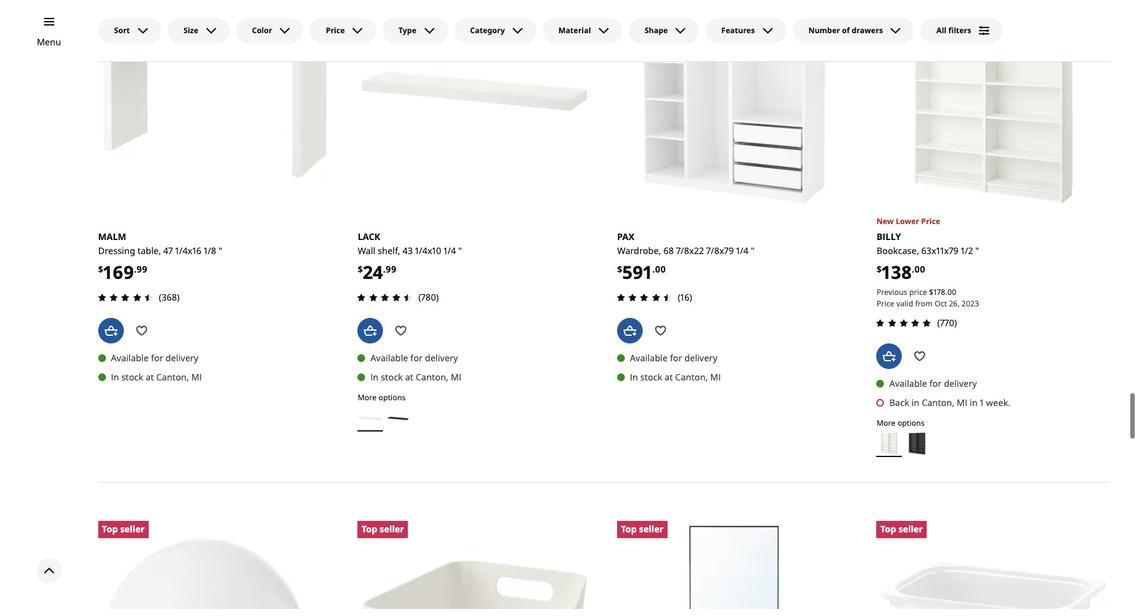 Task type: vqa. For each thing, say whether or not it's contained in the screenshot.
591
yes



Task type: describe. For each thing, give the bounding box(es) containing it.
valid
[[897, 298, 914, 309]]

type
[[399, 25, 417, 36]]

delivery for 169
[[166, 352, 199, 364]]

. for 169
[[134, 263, 137, 275]]

mi for 169
[[191, 371, 202, 383]]

available for 591
[[630, 352, 668, 364]]

available for 169
[[111, 352, 149, 364]]

lack wall shelf, 43 1/4x10 1/4 " $ 24 . 99
[[358, 231, 462, 284]]

options for 138
[[898, 417, 925, 428]]

table,
[[138, 245, 161, 257]]

price button
[[310, 18, 376, 43]]

138
[[882, 260, 912, 284]]

99 for 24
[[386, 263, 397, 275]]

oct
[[935, 298, 948, 309]]

canton, for 169
[[156, 371, 189, 383]]

for for 169
[[151, 352, 163, 364]]

available for delivery for 169
[[111, 352, 199, 364]]

2 top from the left
[[362, 523, 377, 535]]

1/4x16
[[175, 245, 202, 257]]

dressing
[[98, 245, 135, 257]]

(368)
[[159, 291, 180, 303]]

stock for 24
[[381, 371, 403, 383]]

canton, for 24
[[416, 371, 449, 383]]

1/4 for 24
[[444, 245, 456, 257]]

previous price $ 178 . 00 price valid from oct 26, 2023
[[877, 287, 980, 309]]

43
[[403, 245, 413, 257]]

$ for 169
[[98, 263, 103, 275]]

number of drawers
[[809, 25, 883, 36]]

1
[[980, 396, 984, 408]]

1/2
[[961, 245, 974, 257]]

more options for 24
[[358, 392, 406, 403]]

available up back at bottom right
[[890, 377, 928, 389]]

. inside the previous price $ 178 . 00 price valid from oct 26, 2023
[[946, 287, 948, 298]]

malm dressing table, 47 1/4x16 1/8 " $ 169 . 99
[[98, 231, 222, 284]]

47
[[163, 245, 173, 257]]

category button
[[454, 18, 536, 43]]

sort
[[114, 25, 130, 36]]

1 top seller from the left
[[102, 523, 145, 535]]

material button
[[543, 18, 623, 43]]

all filters button
[[921, 18, 1003, 43]]

all filters
[[937, 25, 972, 36]]

3 seller from the left
[[639, 523, 664, 535]]

features button
[[706, 18, 787, 43]]

available for delivery for 591
[[630, 352, 718, 364]]

(770)
[[938, 317, 957, 329]]

4 top from the left
[[881, 523, 897, 535]]

in stock at canton, mi for 169
[[111, 371, 202, 383]]

stock for 591
[[641, 371, 663, 383]]

at for 169
[[146, 371, 154, 383]]

review: 4.6 out of 5 stars. total reviews: 16 image
[[614, 290, 676, 305]]

1 in from the left
[[912, 396, 920, 408]]

new lower price billy bookcase, 63x11x79 1/2 " $ 138 . 00
[[877, 216, 980, 284]]

shelf,
[[378, 245, 400, 257]]

at for 591
[[665, 371, 673, 383]]

stock for 169
[[121, 371, 143, 383]]

3 top seller from the left
[[621, 523, 664, 535]]

(16)
[[678, 291, 693, 303]]

number
[[809, 25, 841, 36]]

available for delivery for 24
[[371, 352, 458, 364]]

malm
[[98, 231, 126, 243]]

591
[[623, 260, 653, 284]]

more for 138
[[877, 417, 896, 428]]

pax wardrobe, 68 7/8x22 7/8x79 1/4 " $ 591 . 00
[[617, 231, 755, 284]]

shape button
[[629, 18, 699, 43]]

billy
[[877, 231, 901, 243]]

price inside popup button
[[326, 25, 345, 36]]

at for 24
[[405, 371, 414, 383]]

. for 24
[[383, 263, 386, 275]]

delivery for 591
[[685, 352, 718, 364]]

$ for 24
[[358, 263, 363, 275]]

menu button
[[37, 35, 61, 49]]

$ inside the previous price $ 178 . 00 price valid from oct 26, 2023
[[930, 287, 934, 298]]

size button
[[168, 18, 230, 43]]

00 inside new lower price billy bookcase, 63x11x79 1/2 " $ 138 . 00
[[915, 263, 926, 275]]



Task type: locate. For each thing, give the bounding box(es) containing it.
2 stock from the left
[[641, 371, 663, 383]]

material
[[559, 25, 591, 36]]

type button
[[383, 18, 448, 43]]

1 in from the left
[[111, 371, 119, 383]]

$ inside lack wall shelf, 43 1/4x10 1/4 " $ 24 . 99
[[358, 263, 363, 275]]

4 seller from the left
[[899, 523, 923, 535]]

features
[[722, 25, 755, 36]]

color button
[[236, 18, 304, 43]]

(780)
[[419, 291, 439, 303]]

review: 4.8 out of 5 stars. total reviews: 770 image
[[873, 315, 935, 331]]

in left 1
[[970, 396, 978, 408]]

delivery down (368)
[[166, 352, 199, 364]]

more options
[[358, 392, 406, 403], [877, 417, 925, 428]]

" right 1/8 at the left top of page
[[219, 245, 222, 257]]

1 top from the left
[[102, 523, 118, 535]]

2 horizontal spatial at
[[665, 371, 673, 383]]

1 horizontal spatial options
[[898, 417, 925, 428]]

$ right the price
[[930, 287, 934, 298]]

seller
[[120, 523, 145, 535], [380, 523, 404, 535], [639, 523, 664, 535], [899, 523, 923, 535]]

for
[[151, 352, 163, 364], [670, 352, 682, 364], [411, 352, 423, 364], [930, 377, 942, 389]]

2 vertical spatial price
[[877, 298, 895, 309]]

99 inside malm dressing table, 47 1/4x16 1/8 " $ 169 . 99
[[137, 263, 147, 275]]

review: 4.6 out of 5 stars. total reviews: 368 image
[[94, 290, 156, 305]]

more for 24
[[358, 392, 377, 403]]

00 inside the previous price $ 178 . 00 price valid from oct 26, 2023
[[948, 287, 957, 298]]

0 horizontal spatial 00
[[655, 263, 666, 275]]

menu
[[37, 36, 61, 48]]

99
[[137, 263, 147, 275], [386, 263, 397, 275]]

price
[[910, 287, 928, 298]]

lack
[[358, 231, 381, 243]]

1 seller from the left
[[120, 523, 145, 535]]

. up the price
[[912, 263, 915, 275]]

0 vertical spatial more
[[358, 392, 377, 403]]

. down the wardrobe,
[[653, 263, 655, 275]]

top seller
[[102, 523, 145, 535], [362, 523, 404, 535], [621, 523, 664, 535], [881, 523, 923, 535]]

" inside new lower price billy bookcase, 63x11x79 1/2 " $ 138 . 00
[[976, 245, 980, 257]]

0 horizontal spatial in stock at canton, mi
[[111, 371, 202, 383]]

99 down "table," on the left of the page
[[137, 263, 147, 275]]

1 horizontal spatial more options
[[877, 417, 925, 428]]

2 in stock at canton, mi from the left
[[630, 371, 721, 383]]

2 horizontal spatial in stock at canton, mi
[[630, 371, 721, 383]]

2 1/4 from the left
[[444, 245, 456, 257]]

" for 24
[[459, 245, 462, 257]]

$
[[98, 263, 103, 275], [617, 263, 623, 275], [358, 263, 363, 275], [877, 263, 882, 275], [930, 287, 934, 298]]

00 inside pax wardrobe, 68 7/8x22 7/8x79 1/4 " $ 591 . 00
[[655, 263, 666, 275]]

1 horizontal spatial 1/4
[[737, 245, 749, 257]]

0 horizontal spatial price
[[326, 25, 345, 36]]

1/4 right 7/8x79
[[737, 245, 749, 257]]

mi for 591
[[711, 371, 721, 383]]

1 horizontal spatial 99
[[386, 263, 397, 275]]

$ inside malm dressing table, 47 1/4x16 1/8 " $ 169 . 99
[[98, 263, 103, 275]]

in for 24
[[371, 371, 379, 383]]

in stock at canton, mi for 591
[[630, 371, 721, 383]]

available down review: 4.6 out of 5 stars. total reviews: 368 'image'
[[111, 352, 149, 364]]

. inside pax wardrobe, 68 7/8x22 7/8x79 1/4 " $ 591 . 00
[[653, 263, 655, 275]]

0 vertical spatial options
[[379, 392, 406, 403]]

0 horizontal spatial more
[[358, 392, 377, 403]]

week.
[[987, 396, 1011, 408]]

2 in from the left
[[970, 396, 978, 408]]

1 at from the left
[[146, 371, 154, 383]]

lower
[[896, 216, 920, 227]]

delivery for 24
[[425, 352, 458, 364]]

0 horizontal spatial at
[[146, 371, 154, 383]]

" for 169
[[219, 245, 222, 257]]

1 in stock at canton, mi from the left
[[111, 371, 202, 383]]

price
[[326, 25, 345, 36], [922, 216, 941, 227], [877, 298, 895, 309]]

1/4 right 1/4x10
[[444, 245, 456, 257]]

1/4
[[737, 245, 749, 257], [444, 245, 456, 257]]

$ inside pax wardrobe, 68 7/8x22 7/8x79 1/4 " $ 591 . 00
[[617, 263, 623, 275]]

2 in from the left
[[630, 371, 638, 383]]

pax
[[617, 231, 635, 243]]

1 stock from the left
[[121, 371, 143, 383]]

for down (368)
[[151, 352, 163, 364]]

canton, for 591
[[676, 371, 708, 383]]

1/8
[[204, 245, 216, 257]]

delivery down (16)
[[685, 352, 718, 364]]

1 vertical spatial price
[[922, 216, 941, 227]]

1 vertical spatial more
[[877, 417, 896, 428]]

1 vertical spatial more options
[[877, 417, 925, 428]]

price inside the previous price $ 178 . 00 price valid from oct 26, 2023
[[877, 298, 895, 309]]

2 top seller from the left
[[362, 523, 404, 535]]

2 99 from the left
[[386, 263, 397, 275]]

delivery
[[166, 352, 199, 364], [685, 352, 718, 364], [425, 352, 458, 364], [944, 377, 977, 389]]

available
[[111, 352, 149, 364], [630, 352, 668, 364], [371, 352, 408, 364], [890, 377, 928, 389]]

1/4x10
[[415, 245, 442, 257]]

top
[[102, 523, 118, 535], [362, 523, 377, 535], [621, 523, 637, 535], [881, 523, 897, 535]]

24
[[363, 260, 383, 284]]

more
[[358, 392, 377, 403], [877, 417, 896, 428]]

1/4 inside pax wardrobe, 68 7/8x22 7/8x79 1/4 " $ 591 . 00
[[737, 245, 749, 257]]

00 down 68
[[655, 263, 666, 275]]

previous
[[877, 287, 908, 298]]

for for 24
[[411, 352, 423, 364]]

. up oct
[[946, 287, 948, 298]]

7/8x22
[[677, 245, 704, 257]]

1 99 from the left
[[137, 263, 147, 275]]

$ down the dressing
[[98, 263, 103, 275]]

for for 591
[[670, 352, 682, 364]]

. inside new lower price billy bookcase, 63x11x79 1/2 " $ 138 . 00
[[912, 263, 915, 275]]

68
[[664, 245, 674, 257]]

price inside new lower price billy bookcase, 63x11x79 1/2 " $ 138 . 00
[[922, 216, 941, 227]]

2023
[[962, 298, 980, 309]]

for down (780) at the left top
[[411, 352, 423, 364]]

" right 7/8x79
[[751, 245, 755, 257]]

3 stock from the left
[[381, 371, 403, 383]]

in
[[912, 396, 920, 408], [970, 396, 978, 408]]

in
[[111, 371, 119, 383], [630, 371, 638, 383], [371, 371, 379, 383]]

169
[[103, 260, 134, 284]]

bookcase,
[[877, 245, 920, 257]]

2 at from the left
[[665, 371, 673, 383]]

available for delivery down (368)
[[111, 352, 199, 364]]

. inside lack wall shelf, 43 1/4x10 1/4 " $ 24 . 99
[[383, 263, 386, 275]]

drawers
[[852, 25, 883, 36]]

new
[[877, 216, 894, 227]]

1/4 for 591
[[737, 245, 749, 257]]

4 " from the left
[[976, 245, 980, 257]]

0 horizontal spatial in
[[912, 396, 920, 408]]

available for delivery
[[111, 352, 199, 364], [630, 352, 718, 364], [371, 352, 458, 364], [890, 377, 977, 389]]

3 in from the left
[[371, 371, 379, 383]]

. for 591
[[653, 263, 655, 275]]

0 horizontal spatial options
[[379, 392, 406, 403]]

in for 591
[[630, 371, 638, 383]]

. inside malm dressing table, 47 1/4x16 1/8 " $ 169 . 99
[[134, 263, 137, 275]]

1 horizontal spatial more
[[877, 417, 896, 428]]

$ down bookcase,
[[877, 263, 882, 275]]

00 right the 138
[[915, 263, 926, 275]]

00
[[655, 263, 666, 275], [915, 263, 926, 275], [948, 287, 957, 298]]

$ for 591
[[617, 263, 623, 275]]

mi
[[191, 371, 202, 383], [711, 371, 721, 383], [451, 371, 462, 383], [957, 396, 968, 408]]

category
[[470, 25, 505, 36]]

3 " from the left
[[459, 245, 462, 257]]

options for 24
[[379, 392, 406, 403]]

2 horizontal spatial 00
[[948, 287, 957, 298]]

1 vertical spatial options
[[898, 417, 925, 428]]

3 in stock at canton, mi from the left
[[371, 371, 462, 383]]

.
[[134, 263, 137, 275], [653, 263, 655, 275], [383, 263, 386, 275], [912, 263, 915, 275], [946, 287, 948, 298]]

" right 1/4x10
[[459, 245, 462, 257]]

1 horizontal spatial in
[[970, 396, 978, 408]]

" for 591
[[751, 245, 755, 257]]

99 right 24
[[386, 263, 397, 275]]

canton,
[[156, 371, 189, 383], [676, 371, 708, 383], [416, 371, 449, 383], [922, 396, 955, 408]]

in right back at bottom right
[[912, 396, 920, 408]]

sort button
[[98, 18, 161, 43]]

7/8x79
[[707, 245, 734, 257]]

for down (16)
[[670, 352, 682, 364]]

options
[[379, 392, 406, 403], [898, 417, 925, 428]]

99 for 169
[[137, 263, 147, 275]]

from
[[916, 298, 933, 309]]

. down shelf,
[[383, 263, 386, 275]]

2 horizontal spatial stock
[[641, 371, 663, 383]]

at
[[146, 371, 154, 383], [665, 371, 673, 383], [405, 371, 414, 383]]

in stock at canton, mi for 24
[[371, 371, 462, 383]]

" inside malm dressing table, 47 1/4x16 1/8 " $ 169 . 99
[[219, 245, 222, 257]]

more options for 138
[[877, 417, 925, 428]]

1/4 inside lack wall shelf, 43 1/4x10 1/4 " $ 24 . 99
[[444, 245, 456, 257]]

1 horizontal spatial at
[[405, 371, 414, 383]]

$ down the wardrobe,
[[617, 263, 623, 275]]

26,
[[950, 298, 960, 309]]

delivery up "back in canton, mi in 1 week." at the right bottom of page
[[944, 377, 977, 389]]

1 horizontal spatial price
[[877, 298, 895, 309]]

2 seller from the left
[[380, 523, 404, 535]]

0 vertical spatial price
[[326, 25, 345, 36]]

1 horizontal spatial in stock at canton, mi
[[371, 371, 462, 383]]

2 " from the left
[[751, 245, 755, 257]]

mi for 24
[[451, 371, 462, 383]]

1 " from the left
[[219, 245, 222, 257]]

1 horizontal spatial in
[[371, 371, 379, 383]]

0 horizontal spatial stock
[[121, 371, 143, 383]]

back in canton, mi in 1 week.
[[890, 396, 1011, 408]]

wardrobe,
[[617, 245, 661, 257]]

filters
[[949, 25, 972, 36]]

available for delivery up "back in canton, mi in 1 week." at the right bottom of page
[[890, 377, 977, 389]]

63x11x79
[[922, 245, 959, 257]]

0 horizontal spatial in
[[111, 371, 119, 383]]

" right 1/2
[[976, 245, 980, 257]]

back
[[890, 396, 910, 408]]

" inside lack wall shelf, 43 1/4x10 1/4 " $ 24 . 99
[[459, 245, 462, 257]]

for up "back in canton, mi in 1 week." at the right bottom of page
[[930, 377, 942, 389]]

" inside pax wardrobe, 68 7/8x22 7/8x79 1/4 " $ 591 . 00
[[751, 245, 755, 257]]

shape
[[645, 25, 668, 36]]

available down review: 4.3 out of 5 stars. total reviews: 780 image
[[371, 352, 408, 364]]

$ inside new lower price billy bookcase, 63x11x79 1/2 " $ 138 . 00
[[877, 263, 882, 275]]

"
[[219, 245, 222, 257], [751, 245, 755, 257], [459, 245, 462, 257], [976, 245, 980, 257]]

1 horizontal spatial stock
[[381, 371, 403, 383]]

available down review: 4.6 out of 5 stars. total reviews: 16 image
[[630, 352, 668, 364]]

99 inside lack wall shelf, 43 1/4x10 1/4 " $ 24 . 99
[[386, 263, 397, 275]]

2 horizontal spatial in
[[630, 371, 638, 383]]

3 top from the left
[[621, 523, 637, 535]]

review: 4.3 out of 5 stars. total reviews: 780 image
[[354, 290, 416, 305]]

1 1/4 from the left
[[737, 245, 749, 257]]

color
[[252, 25, 272, 36]]

all
[[937, 25, 947, 36]]

$ down wall
[[358, 263, 363, 275]]

number of drawers button
[[793, 18, 915, 43]]

0 horizontal spatial more options
[[358, 392, 406, 403]]

size
[[184, 25, 198, 36]]

3 at from the left
[[405, 371, 414, 383]]

wall
[[358, 245, 376, 257]]

available for 24
[[371, 352, 408, 364]]

in stock at canton, mi
[[111, 371, 202, 383], [630, 371, 721, 383], [371, 371, 462, 383]]

0 horizontal spatial 99
[[137, 263, 147, 275]]

00 up 26,
[[948, 287, 957, 298]]

delivery down (780) at the left top
[[425, 352, 458, 364]]

in for 169
[[111, 371, 119, 383]]

1 horizontal spatial 00
[[915, 263, 926, 275]]

4 top seller from the left
[[881, 523, 923, 535]]

0 vertical spatial more options
[[358, 392, 406, 403]]

. down the dressing
[[134, 263, 137, 275]]

2 horizontal spatial price
[[922, 216, 941, 227]]

available for delivery down (16)
[[630, 352, 718, 364]]

available for delivery down (780) at the left top
[[371, 352, 458, 364]]

0 horizontal spatial 1/4
[[444, 245, 456, 257]]

stock
[[121, 371, 143, 383], [641, 371, 663, 383], [381, 371, 403, 383]]

of
[[843, 25, 850, 36]]

178
[[934, 287, 946, 298]]



